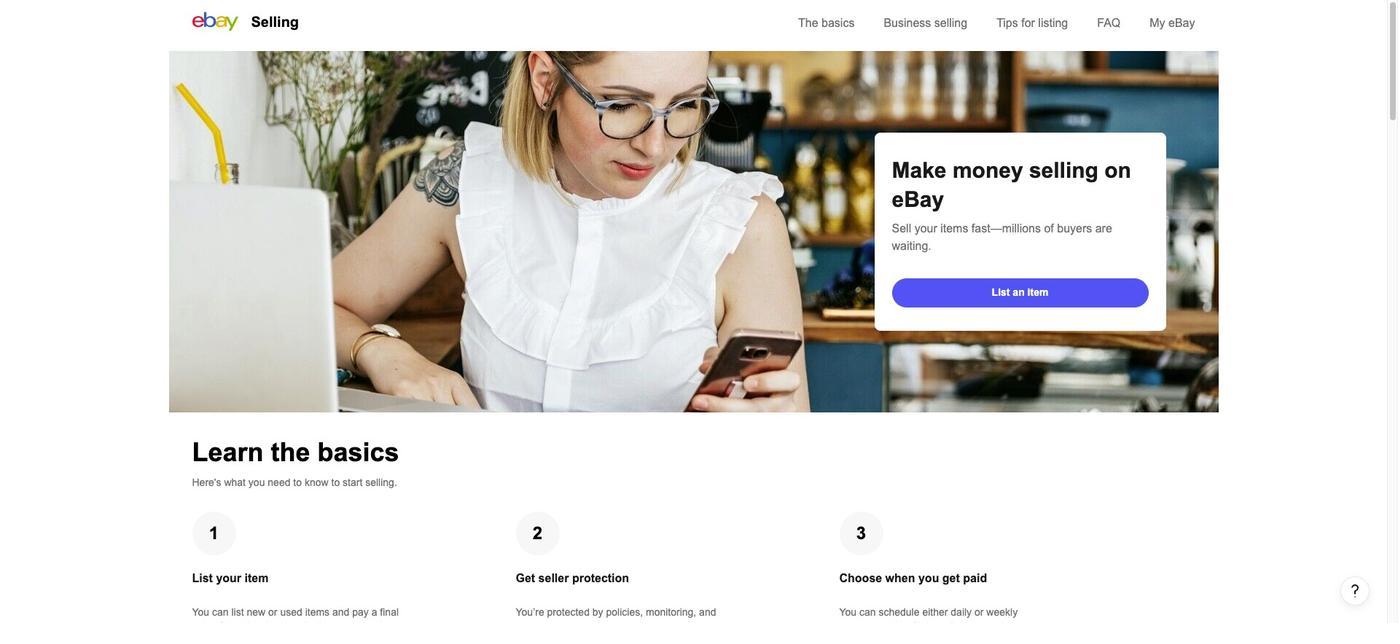 Task type: locate. For each thing, give the bounding box(es) containing it.
you left get on the bottom
[[919, 572, 939, 585]]

1 horizontal spatial item
[[1028, 286, 1049, 298]]

2 horizontal spatial your
[[959, 621, 979, 623]]

list up value
[[192, 572, 213, 585]]

1 horizontal spatial can
[[860, 607, 876, 618]]

your
[[915, 222, 937, 235], [216, 572, 241, 585], [959, 621, 979, 623]]

you can list new or used items and pay a final value fee only when it sells.
[[192, 607, 399, 623]]

and left pay
[[332, 607, 349, 618]]

selling.
[[365, 477, 397, 488]]

2 can from the left
[[860, 607, 876, 618]]

1 vertical spatial basics
[[318, 437, 399, 467]]

0 horizontal spatial list
[[192, 572, 213, 585]]

when up schedule
[[886, 572, 915, 585]]

daily
[[951, 607, 972, 618]]

weekly
[[987, 607, 1018, 618]]

payouts,
[[840, 621, 878, 623]]

1 to from the left
[[293, 477, 302, 488]]

1 vertical spatial ebay
[[892, 187, 944, 211]]

1 horizontal spatial list
[[992, 286, 1010, 298]]

item up new
[[245, 572, 269, 585]]

item right an
[[1028, 286, 1049, 298]]

for
[[1022, 17, 1035, 29]]

get
[[516, 572, 535, 585]]

can up payouts, at bottom
[[860, 607, 876, 618]]

1 or from the left
[[268, 607, 277, 618]]

2 horizontal spatial and
[[881, 621, 898, 623]]

here's
[[192, 477, 221, 488]]

choose
[[840, 572, 882, 585]]

list your item
[[192, 572, 269, 585]]

0 vertical spatial item
[[1028, 286, 1049, 298]]

1 vertical spatial items
[[305, 607, 330, 618]]

your down 'daily'
[[959, 621, 979, 623]]

1 you from the left
[[192, 607, 209, 618]]

0 vertical spatial items
[[941, 222, 969, 235]]

list left an
[[992, 286, 1010, 298]]

and
[[332, 607, 349, 618], [699, 607, 716, 618], [881, 621, 898, 623]]

or
[[268, 607, 277, 618], [975, 607, 984, 618]]

list
[[992, 286, 1010, 298], [192, 572, 213, 585]]

selling left on at the top of the page
[[1029, 158, 1099, 182]]

you up value
[[192, 607, 209, 618]]

0 horizontal spatial or
[[268, 607, 277, 618]]

1 horizontal spatial your
[[915, 222, 937, 235]]

1 vertical spatial item
[[245, 572, 269, 585]]

the basics
[[798, 17, 855, 29]]

1 horizontal spatial you
[[919, 572, 939, 585]]

basics up start
[[318, 437, 399, 467]]

0 horizontal spatial you
[[249, 477, 265, 488]]

items left fast—millions at the top
[[941, 222, 969, 235]]

0 vertical spatial you
[[249, 477, 265, 488]]

get
[[943, 572, 960, 585]]

1 vertical spatial selling
[[1029, 158, 1099, 182]]

1 horizontal spatial and
[[699, 607, 716, 618]]

0 horizontal spatial when
[[258, 621, 282, 623]]

can up fee
[[212, 607, 229, 618]]

make
[[892, 158, 947, 182]]

when
[[886, 572, 915, 585], [258, 621, 282, 623]]

can inside "you can list new or used items and pay a final value fee only when it sells."
[[212, 607, 229, 618]]

pay
[[352, 607, 369, 618]]

you inside "you can list new or used items and pay a final value fee only when it sells."
[[192, 607, 209, 618]]

you right 'what' in the left of the page
[[249, 477, 265, 488]]

0 horizontal spatial item
[[245, 572, 269, 585]]

sells.
[[293, 621, 316, 623]]

1 horizontal spatial you
[[840, 607, 857, 618]]

0 horizontal spatial you
[[192, 607, 209, 618]]

basics right the
[[822, 17, 855, 29]]

you for need
[[249, 477, 265, 488]]

your inside sell your items fast—millions of buyers are waiting.
[[915, 222, 937, 235]]

list for list an item
[[992, 286, 1010, 298]]

when inside "you can list new or used items and pay a final value fee only when it sells."
[[258, 621, 282, 623]]

2 or from the left
[[975, 607, 984, 618]]

selling right business in the right of the page
[[935, 17, 968, 29]]

learn
[[192, 437, 264, 467]]

you inside you can schedule either daily or weekly payouts, and we'll deposit your earning
[[840, 607, 857, 618]]

1 vertical spatial when
[[258, 621, 282, 623]]

to right 'need' at bottom left
[[293, 477, 302, 488]]

0 vertical spatial when
[[886, 572, 915, 585]]

1 horizontal spatial selling
[[1029, 158, 1099, 182]]

team.
[[613, 621, 639, 623]]

0 horizontal spatial to
[[293, 477, 302, 488]]

items up sells. on the bottom of page
[[305, 607, 330, 618]]

0 vertical spatial basics
[[822, 17, 855, 29]]

ebay right my
[[1169, 17, 1195, 29]]

and down schedule
[[881, 621, 898, 623]]

1
[[209, 523, 219, 543]]

0 vertical spatial your
[[915, 222, 937, 235]]

choose when you get paid
[[840, 572, 987, 585]]

or right 'daily'
[[975, 607, 984, 618]]

items inside "you can list new or used items and pay a final value fee only when it sells."
[[305, 607, 330, 618]]

and inside "you can list new or used items and pay a final value fee only when it sells."
[[332, 607, 349, 618]]

and inside you can schedule either daily or weekly payouts, and we'll deposit your earning
[[881, 621, 898, 623]]

selling inside make money selling on ebay
[[1029, 158, 1099, 182]]

you're
[[516, 607, 544, 618]]

can inside you can schedule either daily or weekly payouts, and we'll deposit your earning
[[860, 607, 876, 618]]

0 horizontal spatial basics
[[318, 437, 399, 467]]

2 vertical spatial your
[[959, 621, 979, 623]]

your for sell
[[915, 222, 937, 235]]

0 horizontal spatial your
[[216, 572, 241, 585]]

faq
[[1097, 17, 1121, 29]]

to
[[293, 477, 302, 488], [331, 477, 340, 488]]

1 vertical spatial you
[[919, 572, 939, 585]]

tips
[[997, 17, 1018, 29]]

item
[[1028, 286, 1049, 298], [245, 572, 269, 585]]

1 horizontal spatial items
[[941, 222, 969, 235]]

0 vertical spatial selling
[[935, 17, 968, 29]]

0 horizontal spatial ebay
[[892, 187, 944, 211]]

1 vertical spatial your
[[216, 572, 241, 585]]

selling
[[935, 17, 968, 29], [1029, 158, 1099, 182]]

1 horizontal spatial ebay
[[1169, 17, 1195, 29]]

when down new
[[258, 621, 282, 623]]

1 horizontal spatial when
[[886, 572, 915, 585]]

service
[[578, 621, 611, 623]]

0 horizontal spatial can
[[212, 607, 229, 618]]

basics
[[822, 17, 855, 29], [318, 437, 399, 467]]

to left start
[[331, 477, 340, 488]]

you
[[192, 607, 209, 618], [840, 607, 857, 618]]

1 can from the left
[[212, 607, 229, 618]]

value
[[192, 621, 217, 623]]

your up 'waiting.'
[[915, 222, 937, 235]]

0 vertical spatial list
[[992, 286, 1010, 298]]

2
[[533, 523, 543, 543]]

and right the monitoring, in the left of the page
[[699, 607, 716, 618]]

used
[[280, 607, 302, 618]]

you
[[249, 477, 265, 488], [919, 572, 939, 585]]

items inside sell your items fast—millions of buyers are waiting.
[[941, 222, 969, 235]]

you up payouts, at bottom
[[840, 607, 857, 618]]

ebay
[[1169, 17, 1195, 29], [892, 187, 944, 211]]

ebay down make
[[892, 187, 944, 211]]

list for list your item
[[192, 572, 213, 585]]

1 vertical spatial list
[[192, 572, 213, 585]]

your up list
[[216, 572, 241, 585]]

deposit
[[923, 621, 956, 623]]

1 horizontal spatial or
[[975, 607, 984, 618]]

money
[[953, 158, 1023, 182]]

item for list your item
[[245, 572, 269, 585]]

learn the basics
[[192, 437, 399, 467]]

can
[[212, 607, 229, 618], [860, 607, 876, 618]]

or right new
[[268, 607, 277, 618]]

my ebay
[[1150, 17, 1195, 29]]

0 vertical spatial ebay
[[1169, 17, 1195, 29]]

1 horizontal spatial to
[[331, 477, 340, 488]]

0 horizontal spatial and
[[332, 607, 349, 618]]

0 horizontal spatial items
[[305, 607, 330, 618]]

items
[[941, 222, 969, 235], [305, 607, 330, 618]]

2 you from the left
[[840, 607, 857, 618]]

or inside you can schedule either daily or weekly payouts, and we'll deposit your earning
[[975, 607, 984, 618]]

schedule
[[879, 607, 920, 618]]



Task type: vqa. For each thing, say whether or not it's contained in the screenshot.


Task type: describe. For each thing, give the bounding box(es) containing it.
faq link
[[1097, 17, 1121, 29]]

you can schedule either daily or weekly payouts, and we'll deposit your earning
[[840, 607, 1021, 623]]

can for 1
[[212, 607, 229, 618]]

business selling
[[884, 17, 968, 29]]

sell
[[892, 222, 911, 235]]

monitoring,
[[646, 607, 696, 618]]

selling
[[251, 14, 299, 30]]

item for list an item
[[1028, 286, 1049, 298]]

and inside you're protected by policies, monitoring, and our customer service team.
[[699, 607, 716, 618]]

the
[[798, 17, 818, 29]]

can for 3
[[860, 607, 876, 618]]

customer
[[533, 621, 575, 623]]

my ebay link
[[1150, 17, 1195, 29]]

final
[[380, 607, 399, 618]]

sell your items fast—millions of buyers are waiting.
[[892, 222, 1112, 252]]

policies,
[[606, 607, 643, 618]]

buyers
[[1057, 222, 1092, 235]]

either
[[923, 607, 948, 618]]

seller
[[539, 572, 569, 585]]

fast—millions
[[972, 222, 1041, 235]]

waiting.
[[892, 240, 932, 252]]

need
[[268, 477, 291, 488]]

protected
[[547, 607, 590, 618]]

you're protected by policies, monitoring, and our customer service team.
[[516, 607, 716, 623]]

your inside you can schedule either daily or weekly payouts, and we'll deposit your earning
[[959, 621, 979, 623]]

an
[[1013, 286, 1025, 298]]

new
[[247, 607, 266, 618]]

fee
[[219, 621, 234, 623]]

ebay inside make money selling on ebay
[[892, 187, 944, 211]]

of
[[1044, 222, 1054, 235]]

tips for listing link
[[997, 17, 1068, 29]]

start
[[343, 477, 363, 488]]

tips for listing
[[997, 17, 1068, 29]]

our
[[516, 621, 531, 623]]

list an item
[[992, 286, 1049, 298]]

the basics link
[[798, 17, 855, 29]]

business selling link
[[884, 17, 968, 29]]

here's what you need to know to start selling.
[[192, 477, 397, 488]]

1 horizontal spatial basics
[[822, 17, 855, 29]]

know
[[305, 477, 329, 488]]

only
[[236, 621, 255, 623]]

by
[[593, 607, 603, 618]]

you for get
[[919, 572, 939, 585]]

get seller protection
[[516, 572, 629, 585]]

0 horizontal spatial selling
[[935, 17, 968, 29]]

3
[[857, 523, 866, 543]]

a
[[372, 607, 377, 618]]

2 to from the left
[[331, 477, 340, 488]]

my
[[1150, 17, 1165, 29]]

paid
[[963, 572, 987, 585]]

it
[[285, 621, 290, 623]]

make money selling on ebay
[[892, 158, 1131, 211]]

list an item link
[[892, 279, 1149, 308]]

business
[[884, 17, 931, 29]]

you for 3
[[840, 607, 857, 618]]

we'll
[[901, 621, 920, 623]]

listing
[[1038, 17, 1068, 29]]

you for 1
[[192, 607, 209, 618]]

or inside "you can list new or used items and pay a final value fee only when it sells."
[[268, 607, 277, 618]]

what
[[224, 477, 246, 488]]

your for list
[[216, 572, 241, 585]]

list
[[231, 607, 244, 618]]

on
[[1105, 158, 1131, 182]]

the
[[271, 437, 310, 467]]

help, opens dialogs image
[[1348, 584, 1363, 599]]

protection
[[572, 572, 629, 585]]

are
[[1096, 222, 1112, 235]]



